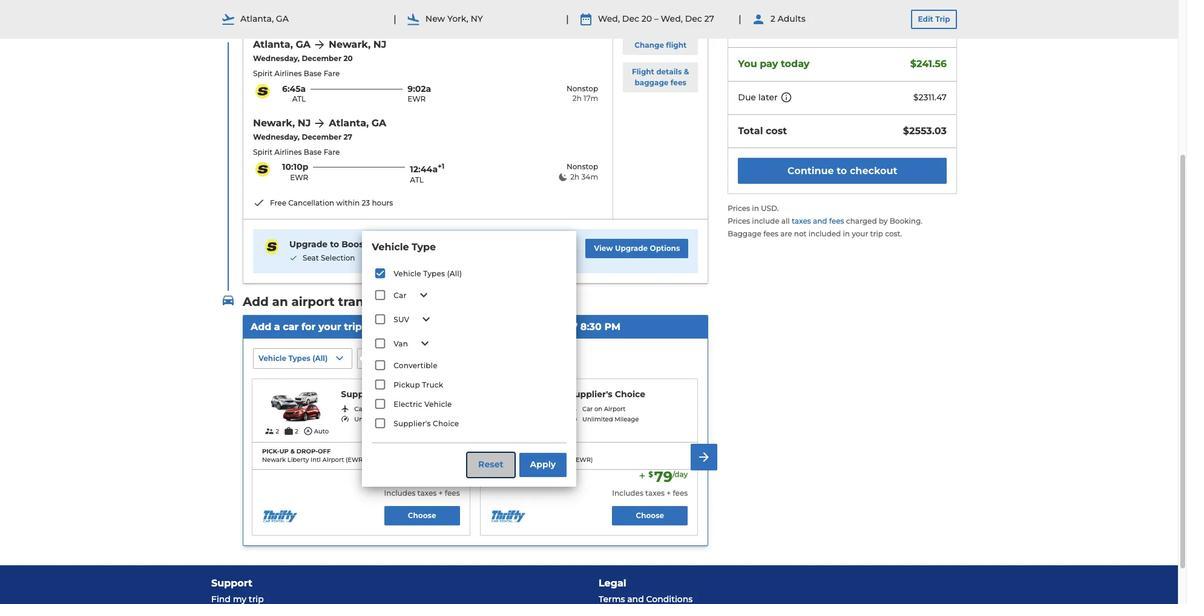 Task type: locate. For each thing, give the bounding box(es) containing it.
view
[[594, 244, 613, 253]]

atl down the '6:45a'
[[292, 94, 306, 104]]

december up the '6:45a'
[[302, 54, 341, 63]]

flight up baggage
[[632, 67, 654, 76]]

1 vertical spatial atlanta,
[[253, 39, 293, 50]]

1 horizontal spatial 20
[[443, 321, 456, 333]]

0 horizontal spatial cancellation
[[288, 199, 334, 208]]

pay
[[495, 477, 507, 484]]

0 horizontal spatial car
[[283, 321, 299, 333]]

unlimited
[[354, 416, 385, 424], [582, 416, 613, 424]]

2 includes taxes + fees from the left
[[612, 489, 688, 498]]

1 vertical spatial flight
[[632, 67, 654, 76]]

0 horizontal spatial intl
[[311, 457, 321, 464]]

newark
[[262, 457, 286, 464], [490, 457, 514, 464]]

0 horizontal spatial car
[[354, 405, 365, 413]]

edit down from
[[363, 354, 378, 363]]

fare for atlanta,
[[324, 148, 340, 157]]

types left (
[[288, 354, 310, 363]]

your
[[852, 229, 868, 238], [488, 295, 517, 309], [318, 321, 341, 333]]

off down 'auto'
[[318, 448, 331, 456]]

by
[[879, 217, 888, 226]]

ewr inside 9:02a ewr
[[408, 94, 426, 104]]

vehicle down the vehicle type
[[394, 269, 421, 278]]

1 vertical spatial december
[[302, 132, 341, 142]]

and up included
[[813, 217, 827, 226]]

1 horizontal spatial mileage
[[615, 416, 639, 424]]

unlimited mileage
[[354, 416, 411, 424], [582, 416, 639, 424]]

spirit airlines-image image for atlanta,
[[253, 84, 272, 98]]

1 choose button from the left
[[384, 507, 460, 526]]

upgrade right view
[[615, 244, 648, 253]]

0 vertical spatial flight
[[748, 9, 773, 20]]

2h inside nonstop 2h 17m
[[573, 94, 582, 103]]

1 vertical spatial add
[[251, 321, 271, 333]]

types
[[423, 269, 445, 278], [288, 354, 310, 363]]

within
[[336, 199, 360, 208]]

0 horizontal spatial includes
[[384, 489, 415, 498]]

1 horizontal spatial up
[[399, 354, 409, 363]]

cancellation
[[288, 199, 334, 208], [378, 254, 424, 263]]

1 vertical spatial cancellation
[[378, 254, 424, 263]]

0 vertical spatial spirit
[[253, 69, 272, 78]]

trip down by
[[870, 229, 883, 238]]

pay
[[760, 58, 778, 70]]

up down 'van'
[[399, 354, 409, 363]]

up
[[399, 354, 409, 363], [279, 448, 289, 456], [508, 448, 517, 456]]

for
[[422, 239, 434, 250], [301, 321, 316, 333]]

0 horizontal spatial newark, nj
[[253, 117, 311, 129]]

spirit for atlanta, ga
[[253, 69, 272, 78]]

1 horizontal spatial newark
[[490, 457, 514, 464]]

2 unlimited mileage from the left
[[582, 416, 639, 424]]

1 wednesday, from the top
[[253, 54, 300, 63]]

pick- up reset
[[490, 448, 508, 456]]

nj
[[373, 39, 386, 50], [298, 117, 311, 129]]

fees
[[671, 78, 686, 87], [829, 217, 844, 226], [763, 229, 778, 238], [445, 489, 460, 498], [673, 489, 688, 498]]

off up apply
[[546, 448, 559, 456]]

1 liberty from the left
[[287, 457, 309, 464]]

dec down trip!
[[543, 321, 563, 333]]

1 horizontal spatial pick-
[[380, 354, 399, 363]]

0 horizontal spatial your
[[318, 321, 341, 333]]

base inside wednesday, december 20 spirit airlines base fare
[[304, 69, 322, 78]]

& down up to 2 pieces of luggage. image
[[290, 448, 295, 456]]

0 vertical spatial nonstop
[[567, 84, 598, 93]]

pick- down up to 2 people. image on the bottom left
[[262, 448, 280, 456]]

27
[[704, 13, 714, 24], [344, 132, 352, 142], [566, 321, 578, 333]]

1 horizontal spatial choose button
[[612, 507, 688, 526]]

dec up flight
[[685, 13, 702, 24]]

types inside vehicle type dialog
[[423, 269, 445, 278]]

newark down up to 2 people. image on the bottom left
[[262, 457, 286, 464]]

and up pickup truck
[[411, 354, 426, 363]]

nonstop up 17m
[[567, 84, 598, 93]]

spirit
[[253, 69, 272, 78], [253, 148, 272, 157]]

2h 34m
[[570, 173, 598, 182]]

1 horizontal spatial ga
[[296, 39, 311, 50]]

all
[[315, 354, 325, 363]]

vehicle for vehicle types (all)
[[394, 269, 421, 278]]

add a car for your trip from wed, dec 20 9:30 am to wed, dec 27 8:30 pm
[[251, 321, 621, 333]]

fees inside 'flight details & baggage fees'
[[671, 78, 686, 87]]

2 | from the left
[[566, 13, 569, 25]]

off
[[450, 354, 460, 363], [318, 448, 331, 456], [546, 448, 559, 456]]

add for add a car for your trip from wed, dec 20 9:30 am to wed, dec 27 8:30 pm
[[251, 321, 271, 333]]

2 december from the top
[[302, 132, 341, 142]]

december up '10:10p'
[[302, 132, 341, 142]]

& right 'details'
[[684, 67, 689, 76]]

0 horizontal spatial unlimited mileage
[[354, 416, 411, 424]]

pick-up & drop-off newark liberty intl airport (ewr)
[[262, 448, 365, 464], [490, 448, 593, 464]]

base up the '6:45a'
[[304, 69, 322, 78]]

upgrade inside view upgrade options button
[[615, 244, 648, 253]]

2 down trip
[[942, 26, 947, 37]]

types for (all)
[[423, 269, 445, 278]]

dec
[[622, 13, 639, 24], [685, 13, 702, 24], [421, 321, 440, 333], [543, 321, 563, 333]]

wednesday, up '10:10p'
[[253, 132, 300, 142]]

intl up the save
[[539, 457, 549, 464]]

2 on from the left
[[594, 405, 602, 413]]

intl down 'auto'
[[311, 457, 321, 464]]

ewr for 9:02a
[[408, 94, 426, 104]]

0 horizontal spatial 20
[[344, 54, 353, 63]]

due
[[738, 92, 756, 103]]

mileage
[[387, 416, 411, 424], [615, 416, 639, 424]]

0 horizontal spatial newark
[[262, 457, 286, 464]]

vehicle down a
[[258, 354, 286, 363]]

edit inside edit pick-up and drop-off button
[[363, 354, 378, 363]]

1 unlimited mileage from the left
[[354, 416, 411, 424]]

ga
[[276, 13, 289, 24], [296, 39, 311, 50], [372, 117, 386, 129]]

ewr
[[408, 94, 426, 104], [290, 173, 308, 182]]

free
[[270, 199, 286, 208]]

1 vertical spatial base
[[304, 148, 322, 157]]

0 horizontal spatial +
[[439, 489, 443, 498]]

$2311.47
[[913, 92, 947, 103]]

intl
[[311, 457, 321, 464], [539, 457, 549, 464]]

1 horizontal spatial trip
[[870, 229, 883, 238]]

view upgrade options
[[594, 244, 680, 253]]

options
[[650, 244, 680, 253]]

choice inside vehicle type dialog
[[433, 419, 459, 429]]

edit left trip
[[918, 15, 933, 24]]

total
[[738, 125, 763, 137]]

your down airport
[[318, 321, 341, 333]]

0 horizontal spatial |
[[393, 13, 396, 25]]

up to 2 pieces of luggage. image
[[284, 427, 294, 437]]

atl down 12:44a
[[410, 175, 424, 184]]

2 base from the top
[[304, 148, 322, 157]]

are
[[780, 229, 792, 238]]

0 vertical spatial atl
[[292, 94, 306, 104]]

1 vertical spatial nonstop
[[567, 163, 598, 172]]

newark up "pay"
[[490, 457, 514, 464]]

base up '10:10p'
[[304, 148, 322, 157]]

0 vertical spatial fare
[[324, 69, 340, 78]]

ny
[[471, 13, 483, 24]]

0 horizontal spatial atl
[[292, 94, 306, 104]]

base inside wednesday, december 27 spirit airlines base fare
[[304, 148, 322, 157]]

0 horizontal spatial choose button
[[384, 507, 460, 526]]

1 includes from the left
[[384, 489, 415, 498]]

1 horizontal spatial nj
[[373, 39, 386, 50]]

newark, up wednesday, december 20 spirit airlines base fare
[[329, 39, 371, 50]]

2 horizontal spatial choice
[[615, 389, 645, 400]]

for down airport
[[301, 321, 316, 333]]

choice
[[387, 389, 417, 400], [615, 389, 645, 400], [433, 419, 459, 429]]

ewr down '10:10p'
[[290, 173, 308, 182]]

1 horizontal spatial car
[[449, 295, 469, 309]]

wednesday, inside wednesday, december 27 spirit airlines base fare
[[253, 132, 300, 142]]

0 horizontal spatial trip
[[344, 321, 362, 333]]

electric
[[394, 400, 422, 409]]

0 vertical spatial december
[[302, 54, 341, 63]]

20 inside wednesday, december 20 spirit airlines base fare
[[344, 54, 353, 63]]

1 horizontal spatial ewr
[[408, 94, 426, 104]]

include
[[752, 217, 779, 226]]

edit inside edit trip button
[[918, 15, 933, 24]]

2 horizontal spatial supplier's
[[569, 389, 612, 400]]

2 airlines from the top
[[274, 148, 302, 157]]

to right the am
[[501, 321, 512, 333]]

| for 2 adults
[[739, 13, 741, 25]]

& left the save
[[527, 477, 531, 484]]

your up the am
[[488, 295, 517, 309]]

1 vertical spatial your
[[488, 295, 517, 309]]

liberty down up to 2 pieces of luggage. image
[[287, 457, 309, 464]]

2 horizontal spatial pick-
[[490, 448, 508, 456]]

1 vertical spatial 20
[[344, 54, 353, 63]]

2 vertical spatial 27
[[566, 321, 578, 333]]

1 vertical spatial 27
[[344, 132, 352, 142]]

december inside wednesday, december 20 spirit airlines base fare
[[302, 54, 341, 63]]

ewr down 9:02a
[[408, 94, 426, 104]]

ewr inside 10:10p ewr
[[290, 173, 308, 182]]

december for atlanta,
[[302, 132, 341, 142]]

0 vertical spatial cancellation
[[288, 199, 334, 208]]

2h left 34m
[[570, 173, 579, 182]]

trip
[[935, 15, 950, 24]]

airlines inside wednesday, december 27 spirit airlines base fare
[[274, 148, 302, 157]]

car inside vehicle type dialog
[[394, 291, 407, 300]]

2 right up to 2 people. image on the bottom left
[[276, 428, 279, 436]]

flight ticket
[[748, 9, 800, 20]]

2 horizontal spatial |
[[739, 13, 741, 25]]

0 vertical spatial atlanta, ga
[[240, 13, 289, 24]]

1 vertical spatial airlines
[[274, 148, 302, 157]]

1 vertical spatial spirit
[[253, 148, 272, 157]]

1 vertical spatial for
[[301, 321, 316, 333]]

baggage
[[635, 78, 669, 87]]

1 horizontal spatial unlimited mileage
[[582, 416, 639, 424]]

flight up number
[[748, 9, 773, 20]]

and
[[813, 217, 827, 226], [411, 354, 426, 363]]

cars image
[[221, 293, 235, 308]]

atl inside 6:45a atl
[[292, 94, 306, 104]]

1 vertical spatial spirit airlines-image image
[[253, 163, 272, 177]]

2 horizontal spatial up
[[508, 448, 517, 456]]

1 nonstop from the top
[[567, 84, 598, 93]]

atlanta, ga
[[240, 13, 289, 24], [253, 39, 311, 50], [329, 117, 386, 129]]

car up 9:30
[[449, 295, 469, 309]]

1 | from the left
[[393, 13, 396, 25]]

up down up to 2 pieces of luggage. image
[[279, 448, 289, 456]]

1 horizontal spatial your
[[488, 295, 517, 309]]

8:30
[[580, 321, 602, 333]]

1 mileage from the left
[[387, 416, 411, 424]]

taxes and fees link
[[792, 217, 846, 226]]

to up selection
[[330, 239, 339, 250]]

+
[[439, 489, 443, 498], [667, 489, 671, 498]]

wednesday, inside wednesday, december 20 spirit airlines base fare
[[253, 54, 300, 63]]

drop- inside button
[[428, 354, 450, 363]]

add left a
[[251, 321, 271, 333]]

edit for edit trip
[[918, 15, 933, 24]]

2h
[[573, 94, 582, 103], [570, 173, 579, 182]]

vehicle for vehicle types ( all )
[[258, 354, 286, 363]]

change flight
[[635, 41, 687, 50]]

liberty up "pay now & save"
[[515, 457, 537, 464]]

included image
[[289, 254, 298, 263]]

2 car on airport from the left
[[582, 405, 626, 413]]

1 horizontal spatial liberty
[[515, 457, 537, 464]]

2 fare from the top
[[324, 148, 340, 157]]

pick- down 'van'
[[380, 354, 399, 363]]

79
[[654, 469, 673, 486]]

0 vertical spatial edit
[[918, 15, 933, 24]]

flight inside 'flight details & baggage fees'
[[632, 67, 654, 76]]

spirit airlines-image image
[[253, 84, 272, 98], [253, 163, 272, 177]]

vehicle for vehicle type
[[372, 241, 409, 253]]

electric vehicle
[[394, 400, 452, 409]]

1 intl from the left
[[311, 457, 321, 464]]

0 horizontal spatial unlimited
[[354, 416, 385, 424]]

2 mileage from the left
[[615, 416, 639, 424]]

1 fare from the top
[[324, 69, 340, 78]]

10:10p ewr
[[282, 162, 308, 182]]

3 | from the left
[[739, 13, 741, 25]]

truck
[[422, 381, 443, 390]]

+1
[[438, 163, 445, 171]]

0 horizontal spatial supplier's
[[341, 389, 384, 400]]

baggage
[[728, 229, 761, 238]]

1 vertical spatial ewr
[[290, 173, 308, 182]]

trip left from
[[344, 321, 362, 333]]

1 spirit from the top
[[253, 69, 272, 78]]

0 horizontal spatial on
[[366, 405, 374, 413]]

1 base from the top
[[304, 69, 322, 78]]

0 vertical spatial base
[[304, 69, 322, 78]]

edit for edit pick-up and drop-off
[[363, 354, 378, 363]]

fare inside wednesday, december 20 spirit airlines base fare
[[324, 69, 340, 78]]

all
[[781, 217, 790, 226]]

1 vertical spatial and
[[411, 354, 426, 363]]

0 vertical spatial newark, nj
[[329, 39, 386, 50]]

legal
[[599, 578, 626, 590]]

1 vertical spatial car
[[283, 321, 299, 333]]

fare inside wednesday, december 27 spirit airlines base fare
[[324, 148, 340, 157]]

1 airlines from the top
[[274, 69, 302, 78]]

0 vertical spatial car
[[449, 295, 469, 309]]

spirit inside wednesday, december 27 spirit airlines base fare
[[253, 148, 272, 157]]

airlines up the '6:45a'
[[274, 69, 302, 78]]

drop- up truck
[[428, 354, 450, 363]]

wednesday, up the '6:45a'
[[253, 54, 300, 63]]

0 vertical spatial ga
[[276, 13, 289, 24]]

1 horizontal spatial off
[[450, 354, 460, 363]]

0 vertical spatial wednesday,
[[253, 54, 300, 63]]

1 horizontal spatial atl
[[410, 175, 424, 184]]

1 horizontal spatial (ewr)
[[574, 457, 593, 464]]

(ewr)
[[346, 457, 365, 464], [574, 457, 593, 464]]

0 vertical spatial your
[[852, 229, 868, 238]]

2 intl from the left
[[539, 457, 549, 464]]

upgrade to boost it standard for only
[[289, 239, 458, 250]]

to up 9:30
[[472, 295, 485, 309]]

car on airport
[[354, 405, 398, 413], [582, 405, 626, 413]]

0 horizontal spatial for
[[301, 321, 316, 333]]

atlanta,
[[240, 13, 274, 24], [253, 39, 293, 50], [329, 117, 369, 129]]

2 (ewr) from the left
[[574, 457, 593, 464]]

0 horizontal spatial and
[[411, 354, 426, 363]]

intl for first choose button
[[311, 457, 321, 464]]

(all)
[[447, 269, 462, 278]]

taxes
[[792, 217, 811, 226], [417, 489, 437, 498], [645, 489, 665, 498]]

2 wednesday, from the top
[[253, 132, 300, 142]]

upgrade
[[289, 239, 328, 250], [615, 244, 648, 253]]

up inside edit pick-up and drop-off button
[[399, 354, 409, 363]]

cancellation right free
[[288, 199, 334, 208]]

1 horizontal spatial pick-up & drop-off newark liberty intl airport (ewr)
[[490, 448, 593, 464]]

drop- down automatic transmission. icon
[[297, 448, 318, 456]]

selection
[[321, 254, 355, 263]]

0 horizontal spatial pick-up & drop-off newark liberty intl airport (ewr)
[[262, 448, 365, 464]]

and inside prices in usd. prices include all taxes and fees charged by booking . baggage fees are not included in your trip cost.
[[813, 217, 827, 226]]

2 spirit from the top
[[253, 148, 272, 157]]

20 for december
[[344, 54, 353, 63]]

includes
[[384, 489, 415, 498], [612, 489, 643, 498]]

travelers
[[787, 26, 824, 37]]

1 december from the top
[[302, 54, 341, 63]]

in down charged
[[843, 229, 850, 238]]

dec left –
[[622, 13, 639, 24]]

wednesday, for newark,
[[253, 132, 300, 142]]

0 horizontal spatial in
[[752, 204, 759, 213]]

up up 'now'
[[508, 448, 517, 456]]

0 vertical spatial spirit airlines-image image
[[253, 84, 272, 98]]

ewr for 10:10p
[[290, 173, 308, 182]]

0 vertical spatial 2h
[[573, 94, 582, 103]]

0 vertical spatial nj
[[373, 39, 386, 50]]

december inside wednesday, december 27 spirit airlines base fare
[[302, 132, 341, 142]]

pick-up & drop-off newark liberty intl airport (ewr) down automatic transmission. icon
[[262, 448, 365, 464]]

spirit airlines-image image left 6:45a atl
[[253, 84, 272, 98]]

2h left 17m
[[573, 94, 582, 103]]

newark, nj
[[329, 39, 386, 50], [253, 117, 311, 129]]

1 vertical spatial edit
[[363, 354, 378, 363]]

in left usd.
[[752, 204, 759, 213]]

1 spirit airlines-image image from the top
[[253, 84, 272, 98]]

drop- up apply
[[525, 448, 546, 456]]

0 vertical spatial prices
[[728, 204, 750, 213]]

vehicle down truck
[[424, 400, 452, 409]]

airlines for atlanta,
[[274, 69, 302, 78]]

off down 9:30
[[450, 354, 460, 363]]

1 horizontal spatial |
[[566, 13, 569, 25]]

view upgrade options button
[[586, 239, 688, 259]]

nonstop up "2h 34m"
[[567, 163, 598, 172]]

upgrade up seat
[[289, 239, 328, 250]]

add left an
[[243, 295, 269, 309]]

for left only
[[422, 239, 434, 250]]

newark, nj up wednesday, december 27 spirit airlines base fare
[[253, 117, 311, 129]]

continue to checkout
[[787, 165, 897, 177]]

airlines up '10:10p'
[[274, 148, 302, 157]]

airlines inside wednesday, december 20 spirit airlines base fare
[[274, 69, 302, 78]]

vehicle up fee icon
[[372, 241, 409, 253]]

2 prices from the top
[[728, 217, 750, 226]]

0 horizontal spatial car on airport
[[354, 405, 398, 413]]

flight details & baggage fees
[[632, 67, 689, 87]]

van
[[394, 340, 408, 349]]

newark, nj up wednesday, december 20 spirit airlines base fare
[[329, 39, 386, 50]]

types left (all)
[[423, 269, 445, 278]]

0 horizontal spatial ewr
[[290, 173, 308, 182]]

your down charged
[[852, 229, 868, 238]]

1 horizontal spatial supplier's
[[394, 419, 431, 429]]

nonstop 2h 17m
[[567, 84, 598, 103]]

1 horizontal spatial newark,
[[329, 39, 371, 50]]

pick-up & drop-off newark liberty intl airport (ewr) up the save
[[490, 448, 593, 464]]

up to 2 people. image
[[265, 427, 274, 437]]

2 spirit airlines-image image from the top
[[253, 163, 272, 177]]

pick- inside button
[[380, 354, 399, 363]]

2 choose button from the left
[[612, 507, 688, 526]]

to right continue
[[837, 165, 847, 177]]

spirit inside wednesday, december 20 spirit airlines base fare
[[253, 69, 272, 78]]

car right a
[[283, 321, 299, 333]]

2 right up to 2 pieces of luggage. image
[[295, 428, 298, 436]]

trip
[[870, 229, 883, 238], [344, 321, 362, 333]]

spirit airlines-image image left 10:10p ewr in the top left of the page
[[253, 163, 272, 177]]

2 nonstop from the top
[[567, 163, 598, 172]]

cancellation down the vehicle type
[[378, 254, 424, 263]]

pick- for first choose button
[[262, 448, 280, 456]]

| for wed, dec 20 – wed, dec 27
[[566, 13, 569, 25]]

0 horizontal spatial choose
[[408, 512, 436, 521]]

0 vertical spatial airlines
[[274, 69, 302, 78]]

1 on from the left
[[366, 405, 374, 413]]

newark, down 6:45a atl
[[253, 117, 295, 129]]

1 horizontal spatial unlimited
[[582, 416, 613, 424]]

0 vertical spatial newark,
[[329, 39, 371, 50]]

ticket
[[775, 9, 800, 20]]

spirit airlines-image image for newark,
[[253, 163, 272, 177]]



Task type: vqa. For each thing, say whether or not it's contained in the screenshot.
MOXY
no



Task type: describe. For each thing, give the bounding box(es) containing it.
only
[[437, 239, 456, 250]]

seat selection
[[303, 254, 355, 263]]

dec down rental
[[421, 321, 440, 333]]

2 horizontal spatial car
[[582, 405, 593, 413]]

0 vertical spatial 27
[[704, 13, 714, 24]]

york,
[[447, 13, 468, 24]]

6:45a
[[282, 83, 306, 94]]

cost.
[[885, 229, 902, 238]]

0 horizontal spatial off
[[318, 448, 331, 456]]

edit pick-up and drop-off button
[[357, 349, 466, 369]]

hours
[[372, 199, 393, 208]]

to inside button
[[837, 165, 847, 177]]

pickup truck
[[394, 381, 443, 390]]

nonstop for nonstop 2h 17m
[[567, 84, 598, 93]]

you
[[738, 58, 757, 70]]

$ 79 /day
[[648, 469, 688, 486]]

2 pick-up & drop-off newark liberty intl airport (ewr) from the left
[[490, 448, 593, 464]]

2 liberty from the left
[[515, 457, 537, 464]]

wed, up 'van'
[[392, 321, 418, 333]]

pickup
[[394, 381, 420, 390]]

intl for second choose button from left
[[539, 457, 549, 464]]

add an airport transfer or rental car to your trip!
[[243, 295, 546, 309]]

details
[[656, 67, 682, 76]]

new
[[425, 13, 445, 24]]

december for newark,
[[302, 54, 341, 63]]

fee image
[[365, 254, 373, 263]]

1 vertical spatial ga
[[296, 39, 311, 50]]

1 horizontal spatial taxes
[[645, 489, 665, 498]]

vehicle types ( all )
[[258, 354, 328, 363]]

you pay today
[[738, 58, 810, 70]]

toggle tooltip image
[[780, 91, 792, 103]]

2 horizontal spatial off
[[546, 448, 559, 456]]

17m
[[584, 94, 598, 103]]

1 vertical spatial nj
[[298, 117, 311, 129]]

base for newark, nj
[[304, 148, 322, 157]]

9:02a ewr
[[408, 83, 431, 104]]

auto
[[314, 428, 329, 436]]

change
[[635, 41, 664, 50]]

automatic transmission. image
[[303, 427, 313, 437]]

number
[[738, 26, 774, 37]]

.
[[921, 217, 923, 226]]

pick- for second choose button from left
[[490, 448, 508, 456]]

34m
[[581, 173, 598, 182]]

spirit airlines logo image
[[263, 239, 281, 255]]

1 horizontal spatial in
[[843, 229, 850, 238]]

0 horizontal spatial taxes
[[417, 489, 437, 498]]

reset button
[[467, 453, 514, 478]]

6:45a atl
[[282, 83, 306, 104]]

vehicle type dialog
[[357, 226, 581, 492]]

0 horizontal spatial drop-
[[297, 448, 318, 456]]

0 horizontal spatial choice
[[387, 389, 417, 400]]

prices in usd. prices include all taxes and fees charged by booking . baggage fees are not included in your trip cost.
[[728, 204, 923, 238]]

0 horizontal spatial upgrade
[[289, 239, 328, 250]]

continue to checkout button
[[738, 158, 947, 184]]

taxes inside prices in usd. prices include all taxes and fees charged by booking . baggage fees are not included in your trip cost.
[[792, 217, 811, 226]]

save
[[533, 477, 549, 484]]

1 vertical spatial newark, nj
[[253, 117, 311, 129]]

1 newark from the left
[[262, 457, 286, 464]]

edit pick-up and drop-off
[[363, 354, 460, 363]]

base for atlanta, ga
[[304, 69, 322, 78]]

adults
[[778, 13, 806, 24]]

support
[[211, 578, 252, 590]]

1 horizontal spatial cancellation
[[378, 254, 424, 263]]

0 vertical spatial atlanta,
[[240, 13, 274, 24]]

)
[[325, 354, 328, 363]]

rental
[[408, 295, 445, 309]]

2 unlimited from the left
[[582, 416, 613, 424]]

suv
[[394, 315, 409, 324]]

1 includes taxes + fees from the left
[[384, 489, 460, 498]]

due later
[[738, 92, 778, 103]]

supplier's choice inside vehicle type dialog
[[394, 419, 459, 429]]

$2553.03
[[903, 125, 947, 137]]

number of travelers
[[738, 26, 824, 37]]

checkout
[[850, 165, 897, 177]]

cost
[[766, 125, 787, 137]]

pay now & save
[[495, 477, 549, 484]]

9:02a
[[408, 83, 431, 94]]

wed, dec 20 – wed, dec 27
[[598, 13, 714, 24]]

12:44a
[[410, 164, 438, 175]]

flights image
[[221, 25, 235, 40]]

vehicle types (all)
[[394, 269, 462, 278]]

transfer
[[338, 295, 388, 309]]

2 vertical spatial atlanta, ga
[[329, 117, 386, 129]]

add for add an airport transfer or rental car to your trip!
[[243, 295, 269, 309]]

or
[[391, 295, 404, 309]]

flight
[[666, 41, 687, 50]]

wed, right –
[[661, 13, 683, 24]]

2 vertical spatial atlanta,
[[329, 117, 369, 129]]

trip inside prices in usd. prices include all taxes and fees charged by booking . baggage fees are not included in your trip cost.
[[870, 229, 883, 238]]

flight for flight ticket
[[748, 9, 773, 20]]

spirit for newark, nj
[[253, 148, 272, 157]]

1 prices from the top
[[728, 204, 750, 213]]

included
[[809, 229, 841, 238]]

continue
[[787, 165, 834, 177]]

apply
[[530, 460, 556, 471]]

wed, left –
[[598, 13, 620, 24]]

0 horizontal spatial up
[[279, 448, 289, 456]]

charged
[[846, 217, 877, 226]]

types for (
[[288, 354, 310, 363]]

today
[[781, 58, 810, 70]]

10:10p
[[282, 162, 308, 173]]

new york, ny
[[425, 13, 483, 24]]

supplier's choice image
[[262, 389, 331, 424]]

1 + from the left
[[439, 489, 443, 498]]

wednesday, december 27 spirit airlines base fare
[[253, 132, 352, 157]]

1 horizontal spatial newark, nj
[[329, 39, 386, 50]]

1 vertical spatial newark,
[[253, 117, 295, 129]]

1 car on airport from the left
[[354, 405, 398, 413]]

airport
[[291, 295, 335, 309]]

an
[[272, 295, 288, 309]]

later
[[758, 92, 778, 103]]

atl inside 12:44a +1 atl
[[410, 175, 424, 184]]

& up "pay now & save"
[[518, 448, 523, 456]]

flight for flight details & baggage fees
[[632, 67, 654, 76]]

am
[[482, 321, 499, 333]]

off inside button
[[450, 354, 460, 363]]

free cancellation within 23 hours
[[270, 199, 393, 208]]

not
[[794, 229, 807, 238]]

1 (ewr) from the left
[[346, 457, 365, 464]]

| for new york, ny
[[393, 13, 396, 25]]

flight details & baggage fees link
[[623, 62, 698, 93]]

1 unlimited from the left
[[354, 416, 385, 424]]

convertible
[[394, 361, 437, 370]]

now
[[509, 477, 525, 484]]

2 adults
[[770, 13, 806, 24]]

boost
[[342, 239, 367, 250]]

2 horizontal spatial drop-
[[525, 448, 546, 456]]

0 vertical spatial for
[[422, 239, 434, 250]]

2 vertical spatial ga
[[372, 117, 386, 129]]

27 inside wednesday, december 27 spirit airlines base fare
[[344, 132, 352, 142]]

2 includes from the left
[[612, 489, 643, 498]]

nonstop for nonstop
[[567, 163, 598, 172]]

–
[[654, 13, 659, 24]]

your inside prices in usd. prices include all taxes and fees charged by booking . baggage fees are not included in your trip cost.
[[852, 229, 868, 238]]

1 choose from the left
[[408, 512, 436, 521]]

change flight link
[[623, 36, 698, 55]]

20 for dec
[[641, 13, 652, 24]]

$
[[648, 470, 653, 479]]

wed, down trip!
[[515, 321, 541, 333]]

2 newark from the left
[[490, 457, 514, 464]]

2 + from the left
[[667, 489, 671, 498]]

type
[[412, 241, 436, 253]]

and inside button
[[411, 354, 426, 363]]

2 up the number of travelers
[[770, 13, 775, 24]]

1 pick-up & drop-off newark liberty intl airport (ewr) from the left
[[262, 448, 365, 464]]

$241.56
[[910, 58, 947, 70]]

vehicle type
[[372, 241, 436, 253]]

apply button
[[519, 453, 567, 478]]

2 choose from the left
[[636, 512, 664, 521]]

supplier's inside vehicle type dialog
[[394, 419, 431, 429]]

& inside 'flight details & baggage fees'
[[684, 67, 689, 76]]

edit trip
[[918, 15, 950, 24]]

9:30
[[458, 321, 479, 333]]

it
[[370, 239, 376, 250]]

from
[[365, 321, 389, 333]]

reset
[[478, 460, 503, 471]]

1 vertical spatial 2h
[[570, 173, 579, 182]]

fare for newark,
[[324, 69, 340, 78]]

airlines for newark,
[[274, 148, 302, 157]]

wednesday, for atlanta,
[[253, 54, 300, 63]]

1 vertical spatial atlanta, ga
[[253, 39, 311, 50]]

trip!
[[520, 295, 546, 309]]



